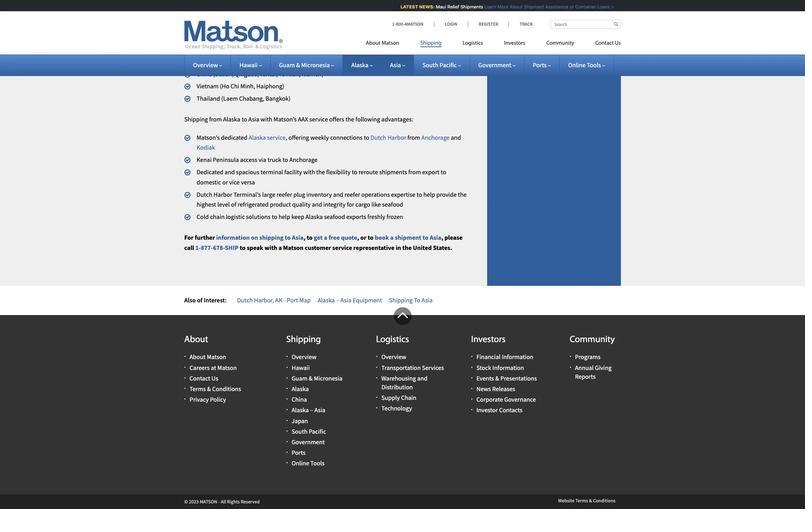 Task type: locate. For each thing, give the bounding box(es) containing it.
1 horizontal spatial hawaii link
[[292, 364, 310, 372]]

community link
[[536, 37, 585, 51]]

dutch up highest
[[197, 190, 212, 198]]

1- left 'in:'
[[392, 21, 396, 27]]

0 vertical spatial alaska link
[[351, 61, 373, 69]]

0 vertical spatial of
[[231, 201, 236, 209]]

alaska right map
[[318, 296, 335, 304]]

about matson careers at matson contact us terms & conditions privacy policy
[[190, 353, 241, 404]]

terms
[[190, 385, 206, 393], [576, 497, 588, 504]]

0 vertical spatial with
[[261, 115, 272, 123]]

hawaii up china link at the left bottom
[[292, 364, 310, 372]]

ports link down japan 'link'
[[292, 449, 306, 457]]

800-
[[396, 21, 405, 27]]

1 horizontal spatial us
[[615, 40, 621, 46]]

south pacific link down shipping link
[[423, 61, 461, 69]]

0 horizontal spatial help
[[279, 213, 290, 221]]

alaska service link
[[249, 133, 286, 141]]

2 horizontal spatial or
[[566, 4, 570, 10]]

south
[[197, 33, 213, 41], [423, 61, 438, 69], [292, 427, 308, 435]]

1 vertical spatial guam & micronesia link
[[292, 374, 343, 382]]

1 vertical spatial about matson link
[[190, 353, 226, 361]]

dutch for dutch harbor terminal's large reefer plug inventory and reefer operations expertise to help provide the highest level of refrigerated product quality and integrity for cargo like seafood
[[197, 190, 212, 198]]

0 vertical spatial terms
[[190, 385, 206, 393]]

2 horizontal spatial south
[[423, 61, 438, 69]]

for
[[184, 233, 194, 242]]

(dalian,
[[213, 70, 234, 78]]

help inside dutch harbor terminal's large reefer plug inventory and reefer operations expertise to help provide the highest level of refrigerated product quality and integrity for cargo like seafood
[[424, 190, 435, 198]]

with inside dedicated and spacious terminal facility with the flexibility to reroute shipments from export to domestic or vice versa
[[303, 168, 315, 176]]

about inside about matson careers at matson contact us terms & conditions privacy policy
[[190, 353, 206, 361]]

terms up privacy
[[190, 385, 206, 393]]

1 reefer from the left
[[277, 190, 292, 198]]

contact down careers
[[190, 374, 210, 382]]

1 horizontal spatial service
[[309, 115, 328, 123]]

0 vertical spatial anchorage
[[422, 133, 450, 141]]

us
[[615, 40, 621, 46], [212, 374, 218, 382]]

at
[[211, 364, 216, 372]]

0 horizontal spatial government
[[292, 438, 325, 446]]

0 horizontal spatial government link
[[292, 438, 325, 446]]

dutch harbor terminal's large reefer plug inventory and reefer operations expertise to help provide the highest level of refrigerated product quality and integrity for cargo like seafood
[[197, 190, 467, 209]]

footer
[[0, 307, 805, 509]]

online tools link inside footer
[[292, 459, 325, 467]]

government down top menu "navigation"
[[478, 61, 512, 69]]

anchorage up export
[[422, 133, 450, 141]]

japan down alaska – asia link
[[292, 417, 308, 425]]

to left reroute
[[352, 168, 357, 176]]

matson down 800-
[[382, 40, 399, 46]]

0 horizontal spatial hawaii
[[239, 61, 258, 69]]

1 horizontal spatial conditions
[[593, 497, 616, 504]]

alaska link for asia link
[[351, 61, 373, 69]]

0 horizontal spatial ports
[[292, 449, 306, 457]]

also of interest:
[[184, 296, 227, 304]]

terms right website
[[576, 497, 588, 504]]

0 horizontal spatial china
[[197, 70, 212, 78]]

& inside about matson careers at matson contact us terms & conditions privacy policy
[[207, 385, 211, 393]]

ports
[[533, 61, 547, 69], [292, 449, 306, 457]]

1 vertical spatial government link
[[292, 438, 325, 446]]

to left ports
[[381, 15, 387, 23]]

community down search search box
[[547, 40, 574, 46]]

speak
[[247, 244, 263, 252]]

about inside top menu "navigation"
[[366, 40, 381, 46]]

about for about matson
[[366, 40, 381, 46]]

service right aax
[[309, 115, 328, 123]]

blue matson logo with ocean, shipping, truck, rail and logistics written beneath it. image
[[184, 21, 283, 50]]

1 vertical spatial china
[[292, 395, 307, 404]]

harbor up level
[[214, 190, 232, 198]]

1 vertical spatial or
[[222, 178, 228, 186]]

supply
[[382, 394, 400, 402]]

the right offers
[[346, 115, 354, 123]]

south inside overview hawaii guam & micronesia alaska china alaska – asia japan south pacific government ports online tools
[[292, 427, 308, 435]]

reports
[[575, 372, 596, 381]]

dutch inside 'matson's dedicated alaska service , offering weekly connections to dutch harbor from anchorage and kodiak'
[[371, 133, 386, 141]]

about for about matson careers at matson contact us terms & conditions privacy policy
[[190, 353, 206, 361]]

ports down japan 'link'
[[292, 449, 306, 457]]

conditions inside about matson careers at matson contact us terms & conditions privacy policy
[[212, 385, 241, 393]]

0 vertical spatial investors
[[504, 40, 525, 46]]

china down taiwan
[[197, 70, 212, 78]]

warehousing
[[382, 374, 416, 382]]

taiwan
[[197, 58, 215, 66]]

2 vertical spatial matson's
[[197, 133, 220, 141]]

2 vertical spatial with
[[265, 244, 277, 252]]

1 horizontal spatial online tools link
[[568, 61, 605, 69]]

guam up china link at the left bottom
[[292, 374, 308, 382]]

learn
[[480, 4, 492, 10]]

0 vertical spatial hawaii link
[[239, 61, 262, 69]]

, up representative
[[357, 233, 359, 242]]

1 horizontal spatial about matson link
[[366, 37, 410, 51]]

via
[[259, 156, 266, 164]]

a right get
[[324, 233, 327, 242]]

ship
[[225, 244, 239, 252]]

terminal
[[261, 168, 283, 176]]

1 horizontal spatial japan
[[292, 417, 308, 425]]

service down get a free quote 'link' at the top of the page
[[332, 244, 352, 252]]

overview inside overview transportation services warehousing and distribution supply chain technology
[[382, 353, 406, 361]]

china up alaska – asia link
[[292, 395, 307, 404]]

warehousing and distribution link
[[382, 374, 428, 391]]

1 vertical spatial community
[[570, 335, 615, 345]]

1 horizontal spatial logistics
[[463, 40, 483, 46]]

book
[[375, 233, 389, 242]]

shipping from alaska to asia with matson's aax service offers the following advantages:
[[184, 115, 413, 123]]

0 vertical spatial logistics
[[463, 40, 483, 46]]

the left flexibility
[[316, 168, 325, 176]]

investors up financial
[[471, 335, 506, 345]]

1 horizontal spatial ports link
[[533, 61, 551, 69]]

logistics down 'register' "link"
[[463, 40, 483, 46]]

0 horizontal spatial online tools link
[[292, 459, 325, 467]]

1-
[[392, 21, 396, 27], [195, 244, 201, 252]]

spacious
[[236, 168, 259, 176]]

maui
[[432, 4, 442, 10]]

1 vertical spatial pacific
[[309, 427, 326, 435]]

0 horizontal spatial south
[[197, 33, 213, 41]]

0 horizontal spatial reefer
[[277, 190, 292, 198]]

government down japan 'link'
[[292, 438, 325, 446]]

anchorage
[[422, 133, 450, 141], [289, 156, 318, 164]]

matson's inside 'matson's dedicated alaska service , offering weekly connections to dutch harbor from anchorage and kodiak'
[[197, 133, 220, 141]]

0 horizontal spatial harbor
[[214, 190, 232, 198]]

1 horizontal spatial south pacific link
[[423, 61, 461, 69]]

shipping inside shipping link
[[420, 40, 442, 46]]

of right the also on the bottom of the page
[[197, 296, 203, 304]]

guam & micronesia link up xiamen)
[[279, 61, 334, 69]]

1 horizontal spatial terms
[[576, 497, 588, 504]]

0 vertical spatial contact
[[595, 40, 614, 46]]

, left get
[[304, 233, 306, 242]]

guam & micronesia link
[[279, 61, 334, 69], [292, 374, 343, 382]]

matson's asia partner network provides timely connections from shanghai to ports in:
[[184, 15, 410, 23]]

port
[[287, 296, 298, 304]]

1 vertical spatial micronesia
[[314, 374, 343, 382]]

nagoya,
[[304, 45, 325, 53]]

south left korea
[[197, 33, 213, 41]]

with up alaska service "link"
[[261, 115, 272, 123]]

to left get
[[307, 233, 313, 242]]

0 vertical spatial 1-
[[392, 21, 396, 27]]

overview
[[193, 61, 218, 69], [292, 353, 317, 361], [382, 353, 406, 361]]

dutch
[[371, 133, 386, 141], [197, 190, 212, 198], [237, 296, 253, 304]]

dutch left harbor,
[[237, 296, 253, 304]]

& up alaska – asia link
[[309, 374, 313, 382]]

1 horizontal spatial alaska link
[[351, 61, 373, 69]]

partner
[[221, 15, 241, 23]]

‐
[[218, 498, 220, 505]]

1 horizontal spatial tools
[[587, 61, 601, 69]]

1 vertical spatial guam
[[292, 374, 308, 382]]

1 vertical spatial tools
[[310, 459, 325, 467]]

1 vertical spatial government
[[292, 438, 325, 446]]

, please call
[[184, 233, 463, 252]]

programs link
[[575, 353, 601, 361]]

matson's up south korea (busan)
[[184, 15, 207, 23]]

seafood up frozen
[[382, 201, 403, 209]]

matson inside top menu "navigation"
[[382, 40, 399, 46]]

flexibility
[[326, 168, 351, 176]]

of right level
[[231, 201, 236, 209]]

vice
[[229, 178, 240, 186]]

and
[[451, 133, 461, 141], [225, 168, 235, 176], [333, 190, 343, 198], [312, 201, 322, 209], [417, 374, 428, 382]]

alaska up the dedicated
[[223, 115, 240, 123]]

0 vertical spatial harbor
[[388, 133, 406, 141]]

footer containing about
[[0, 307, 805, 509]]

china inside overview hawaii guam & micronesia alaska china alaska – asia japan south pacific government ports online tools
[[292, 395, 307, 404]]

pacific down shipping link
[[440, 61, 457, 69]]

micronesia inside overview hawaii guam & micronesia alaska china alaska – asia japan south pacific government ports online tools
[[314, 374, 343, 382]]

us up terms & conditions link
[[212, 374, 218, 382]]

matson's
[[184, 15, 207, 23], [274, 115, 297, 123], [197, 133, 220, 141]]

shipping link
[[410, 37, 452, 51]]

1 horizontal spatial help
[[424, 190, 435, 198]]

0 horizontal spatial tools
[[310, 459, 325, 467]]

2 vertical spatial south
[[292, 427, 308, 435]]

2 vertical spatial service
[[332, 244, 352, 252]]

pacific inside overview hawaii guam & micronesia alaska china alaska – asia japan south pacific government ports online tools
[[309, 427, 326, 435]]

contacts
[[499, 406, 523, 414]]

1 vertical spatial hawaii
[[292, 364, 310, 372]]

provide
[[437, 190, 457, 198]]

us down search icon
[[615, 40, 621, 46]]

service
[[309, 115, 328, 123], [267, 133, 286, 141], [332, 244, 352, 252]]

and up vice
[[225, 168, 235, 176]]

dutch inside dutch harbor terminal's large reefer plug inventory and reefer operations expertise to help provide the highest level of refrigerated product quality and integrity for cargo like seafood
[[197, 190, 212, 198]]

community inside top menu "navigation"
[[547, 40, 574, 46]]

relief
[[443, 4, 455, 10]]

help down product
[[279, 213, 290, 221]]

search image
[[614, 22, 618, 26]]

harbor inside dutch harbor terminal's large reefer plug inventory and reefer operations expertise to help provide the highest level of refrigerated product quality and integrity for cargo like seafood
[[214, 190, 232, 198]]

or left vice
[[222, 178, 228, 186]]

us inside about matson careers at matson contact us terms & conditions privacy policy
[[212, 374, 218, 382]]

contact
[[595, 40, 614, 46], [190, 374, 210, 382]]

0 vertical spatial online tools link
[[568, 61, 605, 69]]

, inside 'matson's dedicated alaska service , offering weekly connections to dutch harbor from anchorage and kodiak'
[[286, 133, 287, 141]]

0 horizontal spatial seafood
[[324, 213, 345, 221]]

taiwan (kaohsiung, keelung, taichung)
[[197, 58, 300, 66]]

1 vertical spatial with
[[303, 168, 315, 176]]

0 vertical spatial us
[[615, 40, 621, 46]]

from
[[341, 15, 354, 23], [209, 115, 222, 123], [408, 133, 420, 141], [408, 168, 421, 176]]

–
[[336, 296, 339, 304], [310, 406, 313, 414]]

alaska – asia equipment link
[[318, 296, 382, 304]]

2 horizontal spatial overview
[[382, 353, 406, 361]]

logistics inside top menu "navigation"
[[463, 40, 483, 46]]

1 vertical spatial us
[[212, 374, 218, 382]]

hawaii link for china link at the left bottom
[[292, 364, 310, 372]]

1 vertical spatial investors
[[471, 335, 506, 345]]

about matson link up careers at matson link
[[190, 353, 226, 361]]

guam & micronesia link up china link at the left bottom
[[292, 374, 343, 382]]

matson's up "kodiak"
[[197, 133, 220, 141]]

hawaii link up qingdao,
[[239, 61, 262, 69]]

the right in
[[402, 244, 412, 252]]

online tools
[[568, 61, 601, 69]]

facility
[[284, 168, 302, 176]]

and up integrity
[[333, 190, 343, 198]]

© 2023 matson ‐ all rights reserved
[[184, 498, 260, 505]]

– inside overview hawaii guam & micronesia alaska china alaska – asia japan south pacific government ports online tools
[[310, 406, 313, 414]]

1 horizontal spatial overview
[[292, 353, 317, 361]]

0 horizontal spatial us
[[212, 374, 218, 382]]

seafood down integrity
[[324, 213, 345, 221]]

south down japan 'link'
[[292, 427, 308, 435]]

0 horizontal spatial pacific
[[309, 427, 326, 435]]

south down shipping link
[[423, 61, 438, 69]]

overview for overview transportation services warehousing and distribution supply chain technology
[[382, 353, 406, 361]]

alaska link up china link at the left bottom
[[292, 385, 309, 393]]

representative
[[353, 244, 395, 252]]

offering
[[289, 133, 309, 141]]

1 vertical spatial ports
[[292, 449, 306, 457]]

matson's for partner
[[184, 15, 207, 23]]

contact down search search box
[[595, 40, 614, 46]]

1- for 800-
[[392, 21, 396, 27]]

investors inside footer
[[471, 335, 506, 345]]

reefer up product
[[277, 190, 292, 198]]

equipment
[[353, 296, 382, 304]]

and inside dedicated and spacious terminal facility with the flexibility to reroute shipments from export to domestic or vice versa
[[225, 168, 235, 176]]

connections right timely
[[307, 15, 340, 23]]

harbor
[[388, 133, 406, 141], [214, 190, 232, 198]]

overview inside overview hawaii guam & micronesia alaska china alaska – asia japan south pacific government ports online tools
[[292, 353, 317, 361]]

1 vertical spatial conditions
[[593, 497, 616, 504]]

overview for overview hawaii guam & micronesia alaska china alaska – asia japan south pacific government ports online tools
[[292, 353, 317, 361]]

further
[[195, 233, 215, 242]]

with for asia
[[261, 115, 272, 123]]

guam & micronesia link for china link at the left bottom hawaii link
[[292, 374, 343, 382]]

top menu navigation
[[366, 37, 621, 51]]

harbor down advantages:
[[388, 133, 406, 141]]

connections
[[307, 15, 340, 23], [330, 133, 363, 141]]

dutch down following
[[371, 133, 386, 141]]

or left container
[[566, 4, 570, 10]]

1 horizontal spatial hawaii
[[292, 364, 310, 372]]

1 vertical spatial 1-
[[195, 244, 201, 252]]

guam inside overview hawaii guam & micronesia alaska china alaska – asia japan south pacific government ports online tools
[[292, 374, 308, 382]]

from left anchorage link
[[408, 133, 420, 141]]

offers
[[329, 115, 344, 123]]

and down the transportation services link
[[417, 374, 428, 382]]

overview link for logistics
[[382, 353, 406, 361]]

contact us
[[595, 40, 621, 46]]

1 horizontal spatial –
[[336, 296, 339, 304]]

to right expertise
[[417, 190, 422, 198]]

a down shipping
[[279, 244, 282, 252]]

logistics down backtop image
[[376, 335, 409, 345]]

0 vertical spatial help
[[424, 190, 435, 198]]

0 horizontal spatial conditions
[[212, 385, 241, 393]]

harbor,
[[254, 296, 274, 304]]

a right book
[[390, 233, 394, 242]]

and inside overview transportation services warehousing and distribution supply chain technology
[[417, 374, 428, 382]]

dutch for dutch harbor, ak - port map
[[237, 296, 253, 304]]

1 vertical spatial dutch
[[197, 190, 212, 198]]

0 horizontal spatial 1-
[[195, 244, 201, 252]]

None search field
[[551, 20, 621, 29]]

alaska link down sendai)
[[351, 61, 373, 69]]

south korea (busan)
[[197, 33, 251, 41]]

shipments
[[457, 4, 479, 10]]

0 horizontal spatial contact
[[190, 374, 210, 382]]

stock
[[477, 364, 491, 372]]

contact inside about matson careers at matson contact us terms & conditions privacy policy
[[190, 374, 210, 382]]

help left provide
[[424, 190, 435, 198]]

register link
[[468, 21, 509, 27]]

1 horizontal spatial harbor
[[388, 133, 406, 141]]

japan up taiwan
[[197, 45, 213, 53]]

government link down top menu "navigation"
[[478, 61, 516, 69]]

1- right call
[[195, 244, 201, 252]]

government link
[[478, 61, 516, 69], [292, 438, 325, 446]]

chi
[[231, 82, 239, 90]]

reefer up 'for'
[[345, 190, 360, 198]]

about
[[506, 4, 519, 10], [366, 40, 381, 46], [184, 335, 208, 345], [190, 353, 206, 361]]

export
[[422, 168, 440, 176]]

0 horizontal spatial south pacific link
[[292, 427, 326, 435]]

section
[[478, 0, 630, 286]]

1 horizontal spatial overview link
[[292, 353, 317, 361]]

1 horizontal spatial china
[[292, 395, 307, 404]]

1 vertical spatial help
[[279, 213, 290, 221]]

or right the 'quote'
[[360, 233, 367, 242]]

1 horizontal spatial government link
[[478, 61, 516, 69]]

pacific down alaska – asia link
[[309, 427, 326, 435]]

with down shipping
[[265, 244, 277, 252]]

guam up the tantian,
[[279, 61, 295, 69]]

alaska up kenai peninsula access via truck to anchorage
[[249, 133, 266, 141]]

with
[[261, 115, 272, 123], [303, 168, 315, 176], [265, 244, 277, 252]]

terms & conditions link
[[190, 385, 241, 393]]

south pacific link down japan 'link'
[[292, 427, 326, 435]]

1 vertical spatial connections
[[330, 133, 363, 141]]

government
[[478, 61, 512, 69], [292, 438, 325, 446]]

2 vertical spatial dutch
[[237, 296, 253, 304]]

investors down track link
[[504, 40, 525, 46]]

0 horizontal spatial alaska link
[[292, 385, 309, 393]]

1 vertical spatial contact
[[190, 374, 210, 382]]

0 vertical spatial community
[[547, 40, 574, 46]]

get
[[314, 233, 323, 242]]

backtop image
[[394, 307, 411, 325]]

anchorage up the facility
[[289, 156, 318, 164]]

hawaii inside overview hawaii guam & micronesia alaska china alaska – asia japan south pacific government ports online tools
[[292, 364, 310, 372]]

Search search field
[[551, 20, 621, 29]]

of inside dutch harbor terminal's large reefer plug inventory and reefer operations expertise to help provide the highest level of refrigerated product quality and integrity for cargo like seafood
[[231, 201, 236, 209]]

(busan)
[[230, 33, 251, 41]]

ports down community link
[[533, 61, 547, 69]]

hawaii link for asia link
[[239, 61, 262, 69]]

, up states.
[[441, 233, 443, 242]]

the inside dutch harbor terminal's large reefer plug inventory and reefer operations expertise to help provide the highest level of refrigerated product quality and integrity for cargo like seafood
[[458, 190, 467, 198]]

events
[[477, 374, 494, 382]]

tantian,
[[279, 70, 301, 78]]

, left offering
[[286, 133, 287, 141]]

from left shanghai
[[341, 15, 354, 23]]

0 vertical spatial about matson link
[[366, 37, 410, 51]]

0 vertical spatial government link
[[478, 61, 516, 69]]

asia inside overview hawaii guam & micronesia alaska china alaska – asia japan south pacific government ports online tools
[[314, 406, 325, 414]]

in
[[396, 244, 401, 252]]

matson down the for further information on shipping to asia , to get a free quote , or to book a shipment to asia
[[283, 244, 304, 252]]

interest:
[[204, 296, 227, 304]]



Task type: vqa. For each thing, say whether or not it's contained in the screenshot.
the bottommost Guam & Micronesia link
yes



Task type: describe. For each thing, give the bounding box(es) containing it.
alaska up japan 'link'
[[292, 406, 309, 414]]

events & presentations link
[[477, 374, 537, 382]]

1- for 877-
[[195, 244, 201, 252]]

guam & micronesia link for hawaii link for asia link
[[279, 61, 334, 69]]

1 vertical spatial matson's
[[274, 115, 297, 123]]

like
[[372, 201, 381, 209]]

to up united
[[423, 233, 429, 242]]

0 horizontal spatial overview link
[[193, 61, 222, 69]]

1 vertical spatial ports link
[[292, 449, 306, 457]]

logistics inside footer
[[376, 335, 409, 345]]

1 vertical spatial information
[[493, 364, 524, 372]]

book a shipment to asia link
[[375, 233, 441, 242]]

0 vertical spatial micronesia
[[301, 61, 330, 69]]

ports inside overview hawaii guam & micronesia alaska china alaska – asia japan south pacific government ports online tools
[[292, 449, 306, 457]]

0 vertical spatial information
[[502, 353, 533, 361]]

to inside dutch harbor terminal's large reefer plug inventory and reefer operations expertise to help provide the highest level of refrigerated product quality and integrity for cargo like seafood
[[417, 190, 422, 198]]

south pacific
[[423, 61, 457, 69]]

0 vertical spatial government
[[478, 61, 512, 69]]

0 vertical spatial or
[[566, 4, 570, 10]]

guam & micronesia
[[279, 61, 330, 69]]

anchorage inside 'matson's dedicated alaska service , offering weekly connections to dutch harbor from anchorage and kodiak'
[[422, 133, 450, 141]]

& up the tantian,
[[296, 61, 300, 69]]

privacy policy link
[[190, 395, 226, 404]]

south for south korea (busan)
[[197, 33, 213, 41]]

0 vertical spatial contact us link
[[585, 37, 621, 51]]

1 vertical spatial seafood
[[324, 213, 345, 221]]

please
[[445, 233, 463, 242]]

dutch harbor, ak - port map
[[237, 296, 311, 304]]

1-800-4matson
[[392, 21, 424, 27]]

website terms & conditions link
[[558, 497, 616, 504]]

learn more about shipment assistance or container loans > link
[[480, 4, 610, 10]]

877-
[[201, 244, 213, 252]]

domestic
[[197, 178, 221, 186]]

1 vertical spatial anchorage
[[289, 156, 318, 164]]

0 vertical spatial hawaii
[[239, 61, 258, 69]]

to inside 'matson's dedicated alaska service , offering weekly connections to dutch harbor from anchorage and kodiak'
[[364, 133, 369, 141]]

and inside 'matson's dedicated alaska service , offering weekly connections to dutch harbor from anchorage and kodiak'
[[451, 133, 461, 141]]

-
[[284, 296, 286, 304]]

product
[[270, 201, 291, 209]]

programs
[[575, 353, 601, 361]]

the inside dedicated and spacious terminal facility with the flexibility to reroute shipments from export to domestic or vice versa
[[316, 168, 325, 176]]

matson's for alaska
[[197, 133, 220, 141]]

service inside 'matson's dedicated alaska service , offering weekly connections to dutch harbor from anchorage and kodiak'
[[267, 133, 286, 141]]

from inside dedicated and spacious terminal facility with the flexibility to reroute shipments from export to domestic or vice versa
[[408, 168, 421, 176]]

call
[[184, 244, 194, 252]]

services
[[422, 364, 444, 372]]

map
[[299, 296, 311, 304]]

shipping to asia
[[389, 296, 433, 304]]

community inside footer
[[570, 335, 615, 345]]

stock information link
[[477, 364, 524, 372]]

overview link for shipping
[[292, 353, 317, 361]]

kodiak link
[[197, 143, 215, 152]]

get a free quote link
[[314, 233, 357, 242]]

yantai,
[[260, 70, 278, 78]]

plug
[[293, 190, 305, 198]]

shipments
[[379, 168, 407, 176]]

seafood inside dutch harbor terminal's large reefer plug inventory and reefer operations expertise to help provide the highest level of refrigerated product quality and integrity for cargo like seafood
[[382, 201, 403, 209]]

customer
[[305, 244, 331, 252]]

on
[[251, 233, 258, 242]]

0 vertical spatial china
[[197, 70, 212, 78]]

2 reefer from the left
[[345, 190, 360, 198]]

to down thailand (laem chabang, bangkok)
[[242, 115, 247, 123]]

alaska – asia link
[[292, 406, 325, 414]]

alaska link for china link at the left bottom
[[292, 385, 309, 393]]

logistic
[[226, 213, 245, 221]]

from inside 'matson's dedicated alaska service , offering weekly connections to dutch harbor from anchorage and kodiak'
[[408, 133, 420, 141]]

latest
[[396, 4, 414, 10]]

kenai
[[197, 156, 212, 164]]

to right ship
[[240, 244, 246, 252]]

2 horizontal spatial service
[[332, 244, 352, 252]]

solutions
[[246, 213, 271, 221]]

logistics link
[[452, 37, 494, 51]]

& inside overview hawaii guam & micronesia alaska china alaska – asia japan south pacific government ports online tools
[[309, 374, 313, 382]]

connections inside 'matson's dedicated alaska service , offering weekly connections to dutch harbor from anchorage and kodiak'
[[330, 133, 363, 141]]

timely
[[289, 15, 306, 23]]

governance
[[504, 395, 536, 404]]

from down thailand
[[209, 115, 222, 123]]

china (dalian, qingdao, yantai, tantian, xiamen)
[[197, 70, 324, 78]]

exports
[[346, 213, 366, 221]]

alaska up china link at the left bottom
[[292, 385, 309, 393]]

investors inside top menu "navigation"
[[504, 40, 525, 46]]

track link
[[509, 21, 533, 27]]

to
[[414, 296, 420, 304]]

south for south pacific
[[423, 61, 438, 69]]

annual giving reports link
[[575, 364, 612, 381]]

programs annual giving reports
[[575, 353, 612, 381]]

or inside dedicated and spacious terminal facility with the flexibility to reroute shipments from export to domestic or vice versa
[[222, 178, 228, 186]]

to down product
[[272, 213, 277, 221]]

highest
[[197, 201, 216, 209]]

government inside overview hawaii guam & micronesia alaska china alaska – asia japan south pacific government ports online tools
[[292, 438, 325, 446]]

(ho
[[220, 82, 229, 90]]

contact inside top menu "navigation"
[[595, 40, 614, 46]]

1 vertical spatial of
[[197, 296, 203, 304]]

alaska right keep
[[306, 213, 323, 221]]

investors link
[[494, 37, 536, 51]]

chabang,
[[239, 94, 264, 102]]

1-877-678-ship to speak with a matson customer service representative in the united states.
[[195, 244, 452, 252]]

quality
[[292, 201, 311, 209]]

investor
[[477, 406, 498, 414]]

0 vertical spatial guam
[[279, 61, 295, 69]]

to up representative
[[368, 233, 374, 242]]

1 horizontal spatial online
[[568, 61, 586, 69]]

& right website
[[589, 497, 592, 504]]

0 vertical spatial ports link
[[533, 61, 551, 69]]

keelung,
[[250, 58, 273, 66]]

inventory
[[307, 190, 332, 198]]

alaska down sendai)
[[351, 61, 369, 69]]

shipping inside footer
[[286, 335, 321, 345]]

1 vertical spatial south pacific link
[[292, 427, 326, 435]]

versa
[[241, 178, 255, 186]]

operations
[[361, 190, 390, 198]]

qingdao,
[[235, 70, 259, 78]]

advantages:
[[381, 115, 413, 123]]

kodiak
[[197, 143, 215, 152]]

1 vertical spatial terms
[[576, 497, 588, 504]]

ports
[[388, 15, 402, 23]]

0 vertical spatial service
[[309, 115, 328, 123]]

1 horizontal spatial a
[[324, 233, 327, 242]]

japan inside overview hawaii guam & micronesia alaska china alaska – asia japan south pacific government ports online tools
[[292, 417, 308, 425]]

about matson link for shipping link
[[366, 37, 410, 51]]

states.
[[433, 244, 452, 252]]

to right shipping
[[285, 233, 291, 242]]

1-877-678-ship link
[[195, 244, 239, 252]]

united
[[413, 244, 432, 252]]

©
[[184, 498, 188, 505]]

and down the inventory
[[312, 201, 322, 209]]

0 vertical spatial ports
[[533, 61, 547, 69]]

kenai peninsula access via truck to anchorage
[[197, 156, 318, 164]]

ak
[[275, 296, 282, 304]]

matson right at
[[217, 364, 237, 372]]

0 horizontal spatial contact us link
[[190, 374, 218, 382]]

presentations
[[501, 374, 537, 382]]

0 vertical spatial pacific
[[440, 61, 457, 69]]

shipping to asia link
[[389, 296, 433, 304]]

online inside overview hawaii guam & micronesia alaska china alaska – asia japan south pacific government ports online tools
[[292, 459, 309, 467]]

news releases link
[[477, 385, 515, 393]]

to right export
[[441, 168, 446, 176]]

japan link
[[292, 417, 308, 425]]

for
[[347, 201, 354, 209]]

0 vertical spatial south pacific link
[[423, 61, 461, 69]]

giving
[[595, 364, 612, 372]]

about for about
[[184, 335, 208, 345]]

0 vertical spatial japan
[[197, 45, 213, 53]]

corporate governance link
[[477, 395, 536, 404]]

dedicated and spacious terminal facility with the flexibility to reroute shipments from export to domestic or vice versa
[[197, 168, 446, 186]]

cargo
[[356, 201, 370, 209]]

haiphong)
[[256, 82, 284, 90]]

vietnam
[[197, 82, 219, 90]]

, inside , please call
[[441, 233, 443, 242]]

taichung)
[[274, 58, 300, 66]]

0 vertical spatial connections
[[307, 15, 340, 23]]

dutch harbor, ak - port map link
[[237, 296, 311, 304]]

alaska inside 'matson's dedicated alaska service , offering weekly connections to dutch harbor from anchorage and kodiak'
[[249, 133, 266, 141]]

about matson link for careers at matson link
[[190, 353, 226, 361]]

2 vertical spatial or
[[360, 233, 367, 242]]

us inside top menu "navigation"
[[615, 40, 621, 46]]

tools inside overview hawaii guam & micronesia alaska china alaska – asia japan south pacific government ports online tools
[[310, 459, 325, 467]]

(laem
[[221, 94, 238, 102]]

2 horizontal spatial a
[[390, 233, 394, 242]]

vietnam (ho chi minh, haiphong)
[[197, 82, 284, 90]]

anchorage link
[[422, 133, 450, 141]]

provides
[[265, 15, 288, 23]]

information on shipping to asia link
[[216, 233, 304, 242]]

technology link
[[382, 404, 412, 412]]

matson up at
[[207, 353, 226, 361]]

sendai)
[[345, 45, 366, 53]]

harbor inside 'matson's dedicated alaska service , offering weekly connections to dutch harbor from anchorage and kodiak'
[[388, 133, 406, 141]]

to right truck
[[283, 156, 288, 164]]

terms inside about matson careers at matson contact us terms & conditions privacy policy
[[190, 385, 206, 393]]

frozen
[[387, 213, 403, 221]]

0 horizontal spatial a
[[279, 244, 282, 252]]

& inside financial information stock information events & presentations news releases corporate governance investor contacts
[[495, 374, 499, 382]]

with for facility
[[303, 168, 315, 176]]

678-
[[213, 244, 225, 252]]

financial
[[477, 353, 501, 361]]

dedicated
[[197, 168, 223, 176]]

overview for overview
[[193, 61, 218, 69]]



